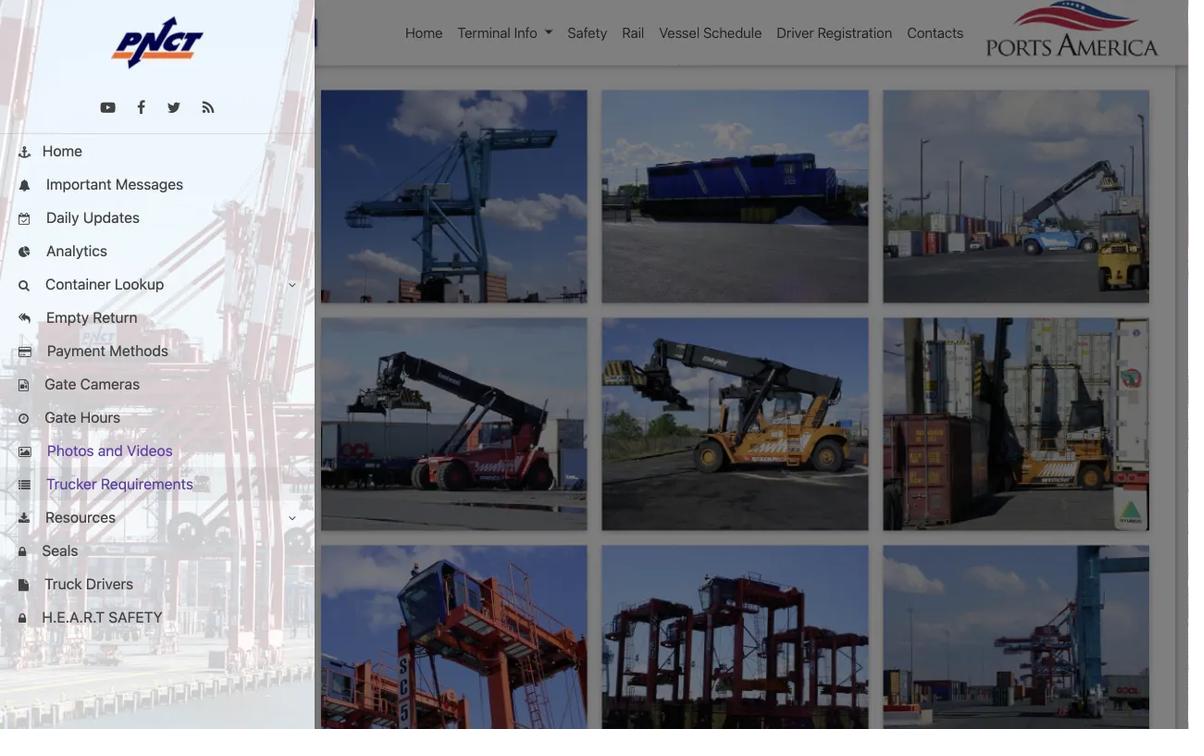 Task type: describe. For each thing, give the bounding box(es) containing it.
angle down image
[[288, 279, 296, 291]]

payment methods
[[43, 342, 168, 359]]

return
[[93, 309, 137, 326]]

port
[[461, 48, 489, 65]]

rss image
[[202, 100, 214, 115]]

empty return link
[[0, 301, 315, 334]]

gate for gate cameras
[[45, 375, 76, 393]]

driver registration
[[777, 24, 892, 41]]

container lookup
[[42, 275, 164, 293]]

photos and videos link
[[0, 434, 315, 467]]

driver registration link
[[769, 15, 900, 50]]

messages
[[116, 175, 183, 193]]

photos and videos
[[43, 442, 173, 459]]

safety
[[108, 608, 163, 626]]

hours
[[80, 409, 120, 426]]

home link for safety link at top
[[398, 15, 450, 50]]

bell image
[[19, 180, 30, 192]]

photos.
[[677, 48, 728, 65]]

driver
[[777, 24, 814, 41]]

gate cameras
[[41, 375, 140, 393]]

anchor image
[[19, 147, 30, 159]]

0 vertical spatial home
[[405, 24, 443, 41]]

quick
[[19, 24, 55, 41]]

file movie o image
[[19, 380, 29, 392]]

trucker
[[46, 475, 97, 493]]

important messages link
[[0, 167, 315, 201]]

vessel schedule link
[[652, 15, 769, 50]]

credit card image
[[19, 347, 31, 358]]

and
[[98, 442, 123, 459]]

vessel schedule
[[659, 24, 762, 41]]

twitter image
[[167, 100, 181, 115]]

safety link
[[560, 15, 615, 50]]

daily updates link
[[0, 201, 315, 234]]

trucker requirements
[[42, 475, 193, 493]]

videos
[[127, 442, 173, 459]]

gate hours link
[[0, 401, 315, 434]]

photo image
[[19, 446, 31, 458]]

file image
[[19, 580, 29, 592]]

reply all image
[[19, 313, 30, 325]]

daily
[[46, 209, 79, 226]]

h.e.a.r.t safety
[[38, 608, 163, 626]]

trucker requirements link
[[0, 467, 315, 501]]

lock image for seals
[[19, 546, 26, 558]]

links
[[59, 24, 92, 41]]

rail
[[622, 24, 644, 41]]

angle down image
[[288, 513, 296, 524]]

analytics
[[42, 242, 107, 260]]

photos
[[47, 442, 94, 459]]



Task type: vqa. For each thing, say whether or not it's contained in the screenshot.
second lock 'image' from the top
yes



Task type: locate. For each thing, give the bounding box(es) containing it.
methods
[[109, 342, 168, 359]]

payment
[[47, 342, 105, 359]]

lookup
[[115, 275, 164, 293]]

pie chart image
[[19, 247, 30, 258]]

clock o image
[[19, 413, 29, 425]]

truck drivers link
[[0, 567, 315, 601]]

lock image inside seals link
[[19, 546, 26, 558]]

cameras
[[80, 375, 140, 393]]

contacts link
[[900, 15, 971, 50]]

lock image
[[19, 546, 26, 558], [19, 613, 26, 625]]

gate
[[45, 375, 76, 393], [45, 409, 76, 426]]

requirements
[[101, 475, 193, 493]]

container down safety
[[547, 48, 613, 65]]

safety
[[568, 24, 607, 41]]

lock image inside h.e.a.r.t safety link
[[19, 613, 26, 625]]

rail link
[[615, 15, 652, 50]]

h.e.a.r.t
[[42, 608, 105, 626]]

2 lock image from the top
[[19, 613, 26, 625]]

download image
[[19, 513, 30, 525]]

quick links link
[[19, 22, 103, 43]]

0 horizontal spatial home
[[42, 142, 82, 160]]

1 gate from the top
[[45, 375, 76, 393]]

0 vertical spatial gate
[[45, 375, 76, 393]]

gate down "payment"
[[45, 375, 76, 393]]

schedule
[[703, 24, 762, 41]]

2 gate from the top
[[45, 409, 76, 426]]

1 vertical spatial container
[[45, 275, 111, 293]]

drivers
[[86, 575, 133, 593]]

home link
[[398, 15, 450, 50], [0, 134, 315, 167]]

resources link
[[0, 501, 315, 534]]

lock image down the file icon on the left of the page
[[19, 613, 26, 625]]

lock image for h.e.a.r.t safety
[[19, 613, 26, 625]]

daily updates
[[42, 209, 140, 226]]

contacts
[[907, 24, 964, 41]]

0 horizontal spatial container
[[45, 275, 111, 293]]

1 vertical spatial home
[[42, 142, 82, 160]]

container lookup link
[[0, 267, 315, 301]]

lock image up the file icon on the left of the page
[[19, 546, 26, 558]]

gate cameras link
[[0, 367, 315, 401]]

newark
[[493, 48, 544, 65]]

0 vertical spatial lock image
[[19, 546, 26, 558]]

empty return
[[42, 309, 137, 326]]

quick links
[[19, 24, 92, 41]]

container
[[547, 48, 613, 65], [45, 275, 111, 293]]

0 horizontal spatial home link
[[0, 134, 315, 167]]

important messages
[[42, 175, 183, 193]]

gate up photos at the bottom of the page
[[45, 409, 76, 426]]

facebook image
[[137, 100, 145, 115]]

important
[[46, 175, 112, 193]]

h.e.a.r.t safety link
[[0, 601, 315, 634]]

truck drivers
[[41, 575, 133, 593]]

1 vertical spatial lock image
[[19, 613, 26, 625]]

1 vertical spatial home link
[[0, 134, 315, 167]]

1 horizontal spatial home link
[[398, 15, 450, 50]]

1 lock image from the top
[[19, 546, 26, 558]]

vessel
[[659, 24, 700, 41]]

truck
[[45, 575, 82, 593]]

1 horizontal spatial home
[[405, 24, 443, 41]]

terminal
[[617, 48, 674, 65]]

seals
[[38, 542, 78, 559]]

gate hours
[[41, 409, 120, 426]]

0 vertical spatial home link
[[398, 15, 450, 50]]

resources
[[42, 508, 116, 526]]

calendar check o image
[[19, 213, 30, 225]]

home link up messages
[[0, 134, 315, 167]]

updates
[[83, 209, 140, 226]]

home link for daily updates link
[[0, 134, 315, 167]]

home
[[405, 24, 443, 41], [42, 142, 82, 160]]

container down analytics
[[45, 275, 111, 293]]

payment methods link
[[0, 334, 315, 367]]

1 horizontal spatial container
[[547, 48, 613, 65]]

0 vertical spatial container
[[547, 48, 613, 65]]

gate for gate hours
[[45, 409, 76, 426]]

list image
[[19, 480, 30, 492]]

youtube play image
[[101, 100, 115, 115]]

registration
[[818, 24, 892, 41]]

port newark container terminal photos.
[[461, 48, 728, 65]]

analytics link
[[0, 234, 315, 267]]

1 vertical spatial gate
[[45, 409, 76, 426]]

empty
[[46, 309, 89, 326]]

seals link
[[0, 534, 315, 567]]

home link left port
[[398, 15, 450, 50]]

search image
[[19, 280, 30, 292]]



